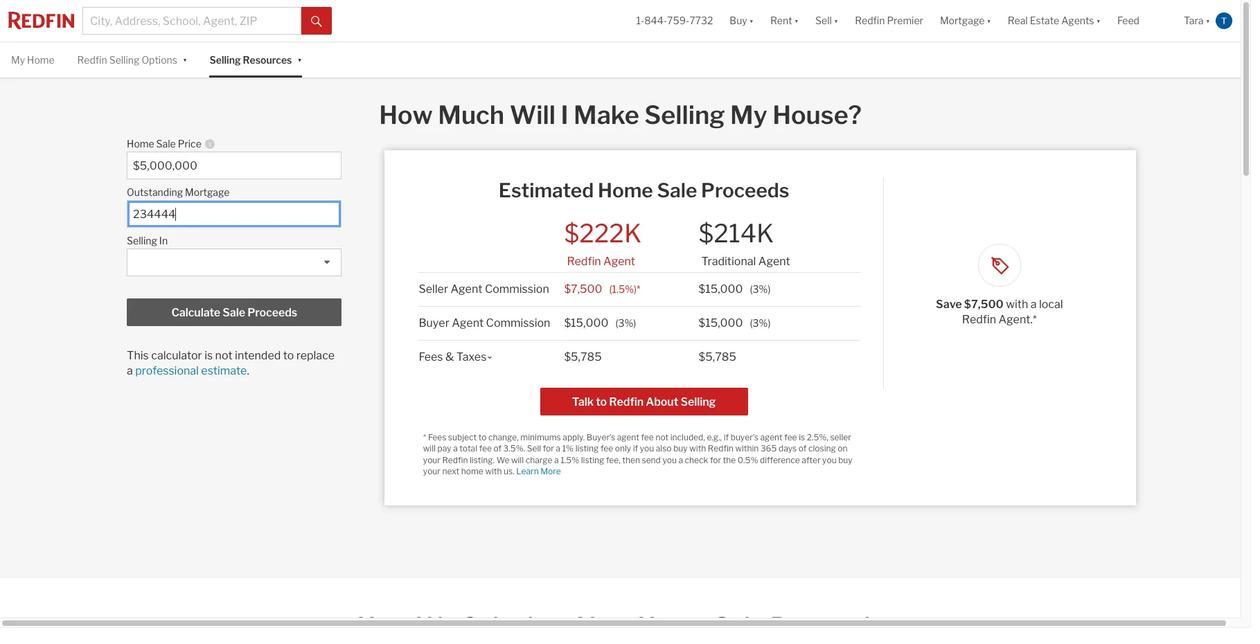 Task type: describe. For each thing, give the bounding box(es) containing it.
real estate agents ▾ link
[[1008, 0, 1101, 42]]

after
[[802, 455, 821, 466]]

check
[[685, 455, 709, 466]]

buyer
[[419, 317, 450, 330]]

0.5%
[[738, 455, 758, 466]]

1-844-759-7732 link
[[636, 15, 713, 27]]

minimums
[[521, 432, 561, 443]]

with inside with a local redfin agent.*
[[1006, 298, 1029, 311]]

closing
[[809, 444, 836, 454]]

0 vertical spatial listing
[[576, 444, 599, 454]]

outstanding mortgage element
[[127, 180, 335, 200]]

0 vertical spatial will
[[423, 444, 436, 454]]

sell ▾ button
[[816, 0, 839, 42]]

fee up days
[[785, 432, 797, 443]]

real estate agents ▾ button
[[1000, 0, 1110, 42]]

home for estimated home sale proceeds
[[598, 179, 653, 203]]

Home Sale Price text field
[[133, 160, 336, 173]]

about
[[646, 396, 679, 409]]

buy ▾ button
[[730, 0, 754, 42]]

estimated
[[499, 179, 594, 203]]

seller
[[419, 283, 448, 296]]

0 vertical spatial if
[[724, 432, 729, 443]]

a left 1% at the left
[[556, 444, 561, 454]]

to inside button
[[596, 396, 607, 409]]

tara
[[1184, 15, 1204, 27]]

with a local redfin agent.*
[[962, 298, 1063, 327]]

rent ▾
[[771, 15, 799, 27]]

how much will i make selling my house?
[[379, 100, 862, 130]]

selling resources ▾
[[210, 53, 302, 66]]

within
[[736, 444, 759, 454]]

sell ▾
[[816, 15, 839, 27]]

1 vertical spatial buy
[[839, 455, 853, 466]]

i
[[561, 100, 569, 130]]

save
[[936, 298, 962, 311]]

mortgage ▾ button
[[932, 0, 1000, 42]]

$15,000 for $7,500
[[699, 283, 743, 296]]

in
[[159, 235, 168, 247]]

▾ inside real estate agents ▾ link
[[1097, 15, 1101, 27]]

save $7,500
[[936, 298, 1006, 311]]

sell inside * fees subject to change, minimums apply. buyer's agent fee not included, e.g., if buyer's agent fee is 2.5%, seller will pay a total fee of 3.5%. sell for a 1% listing fee only if you also buy with redfin within 365 days of closing on your redfin listing. we will charge a 1.5% listing fee, then send you a check for the 0.5% difference after you buy your next home with us.
[[527, 444, 541, 454]]

0 horizontal spatial mortgage
[[185, 187, 230, 198]]

1%
[[562, 444, 574, 454]]

learn more
[[516, 467, 561, 477]]

charge
[[526, 455, 553, 466]]

seller
[[830, 432, 852, 443]]

agent.*
[[999, 313, 1037, 327]]

proceeds inside 'button'
[[247, 306, 297, 320]]

my home
[[11, 54, 54, 66]]

send
[[642, 455, 661, 466]]

* inside * fees subject to change, minimums apply. buyer's agent fee not included, e.g., if buyer's agent fee is 2.5%, seller will pay a total fee of 3.5%. sell for a 1% listing fee only if you also buy with redfin within 365 days of closing on your redfin listing. we will charge a 1.5% listing fee, then send you a check for the 0.5% difference after you buy your next home with us.
[[423, 432, 426, 443]]

user photo image
[[1216, 12, 1233, 29]]

more
[[541, 467, 561, 477]]

talk
[[572, 396, 594, 409]]

replace
[[296, 349, 335, 363]]

* fees subject to change, minimums apply. buyer's agent fee not included, e.g., if buyer's agent fee is 2.5%, seller will pay a total fee of 3.5%. sell for a 1% listing fee only if you also buy with redfin within 365 days of closing on your redfin listing. we will charge a 1.5% listing fee, then send you a check for the 0.5% difference after you buy your next home with us.
[[423, 432, 853, 477]]

1 vertical spatial $7,500
[[965, 298, 1004, 311]]

redfin down e.g., in the bottom of the page
[[708, 444, 734, 454]]

.
[[247, 365, 249, 378]]

we
[[497, 455, 510, 466]]

3.5%.
[[504, 444, 525, 454]]

selling in element
[[127, 228, 335, 249]]

this calculator is not intended to replace a
[[127, 349, 335, 378]]

rent ▾ button
[[762, 0, 807, 42]]

real
[[1008, 15, 1028, 27]]

redfin inside button
[[609, 396, 644, 409]]

commission for seller agent commission
[[485, 283, 549, 296]]

Outstanding Mortgage text field
[[133, 208, 336, 221]]

next
[[442, 467, 460, 477]]

seller agent commission
[[419, 283, 549, 296]]

estate
[[1030, 15, 1060, 27]]

1 vertical spatial home
[[127, 138, 154, 150]]

1-844-759-7732
[[636, 15, 713, 27]]

▾ inside buy ▾ dropdown button
[[750, 15, 754, 27]]

$214k traditional agent
[[699, 218, 791, 268]]

buyer's
[[587, 432, 615, 443]]

us.
[[504, 467, 515, 477]]

how
[[379, 100, 433, 130]]

7732
[[690, 15, 713, 27]]

1 horizontal spatial you
[[663, 455, 677, 466]]

▾ inside sell ▾ dropdown button
[[834, 15, 839, 27]]

apply.
[[563, 432, 585, 443]]

agent inside $222k redfin agent
[[604, 255, 636, 268]]

$222k
[[564, 218, 642, 249]]

e.g.,
[[707, 432, 722, 443]]

price
[[178, 138, 202, 150]]

days
[[779, 444, 797, 454]]

traditional
[[702, 255, 756, 268]]

sale for price
[[156, 138, 176, 150]]

agent inside $214k traditional agent
[[759, 255, 791, 268]]

submit search image
[[311, 16, 322, 27]]

mortgage ▾ button
[[940, 0, 992, 42]]

2 your from the top
[[423, 467, 441, 477]]

759-
[[667, 15, 690, 27]]

redfin inside redfin selling options ▾
[[77, 54, 107, 66]]

resources
[[243, 54, 292, 66]]

talk to redfin about selling button
[[540, 388, 748, 416]]

professional estimate .
[[135, 365, 249, 378]]

2 of from the left
[[799, 444, 807, 454]]

fees inside * fees subject to change, minimums apply. buyer's agent fee not included, e.g., if buyer's agent fee is 2.5%, seller will pay a total fee of 3.5%. sell for a 1% listing fee only if you also buy with redfin within 365 days of closing on your redfin listing. we will charge a 1.5% listing fee, then send you a check for the 0.5% difference after you buy your next home with us.
[[428, 432, 446, 443]]

▾ inside redfin selling options ▾
[[183, 53, 187, 65]]

(1.5%)
[[610, 283, 637, 295]]



Task type: vqa. For each thing, say whether or not it's contained in the screenshot.
first 'REDFIN'
no



Task type: locate. For each thing, give the bounding box(es) containing it.
local
[[1039, 298, 1063, 311]]

(3%) for $7,500
[[750, 283, 771, 295]]

1 vertical spatial sell
[[527, 444, 541, 454]]

1 horizontal spatial not
[[656, 432, 669, 443]]

1 horizontal spatial proceeds
[[701, 179, 790, 203]]

difference
[[760, 455, 800, 466]]

professional estimate link
[[135, 365, 247, 378]]

0 vertical spatial mortgage
[[940, 15, 985, 27]]

0 vertical spatial is
[[205, 349, 213, 363]]

0 horizontal spatial sale
[[156, 138, 176, 150]]

1 horizontal spatial $7,500
[[965, 298, 1004, 311]]

1 vertical spatial proceeds
[[247, 306, 297, 320]]

you
[[640, 444, 654, 454], [663, 455, 677, 466], [823, 455, 837, 466]]

the
[[723, 455, 736, 466]]

0 vertical spatial proceeds
[[701, 179, 790, 203]]

home for my home
[[27, 54, 54, 66]]

1 horizontal spatial *
[[637, 283, 641, 295]]

1 of from the left
[[494, 444, 502, 454]]

2 vertical spatial to
[[479, 432, 487, 443]]

0 horizontal spatial for
[[543, 444, 554, 454]]

with
[[1006, 298, 1029, 311], [690, 444, 706, 454], [485, 467, 502, 477]]

redfin down the 'save $7,500'
[[962, 313, 997, 327]]

0 horizontal spatial my
[[11, 54, 25, 66]]

1 horizontal spatial for
[[710, 455, 721, 466]]

0 horizontal spatial with
[[485, 467, 502, 477]]

1 horizontal spatial buy
[[839, 455, 853, 466]]

my inside my home link
[[11, 54, 25, 66]]

selling in
[[127, 235, 168, 247]]

1 horizontal spatial will
[[511, 455, 524, 466]]

1 agent from the left
[[617, 432, 640, 443]]

then
[[622, 455, 640, 466]]

1 $5,785 from the left
[[564, 350, 602, 364]]

agents
[[1062, 15, 1095, 27]]

1 vertical spatial fees
[[428, 432, 446, 443]]

2 $5,785 from the left
[[699, 350, 737, 364]]

2 horizontal spatial home
[[598, 179, 653, 203]]

City, Address, School, Agent, ZIP search field
[[82, 7, 301, 35]]

▾ inside mortgage ▾ dropdown button
[[987, 15, 992, 27]]

1 vertical spatial to
[[596, 396, 607, 409]]

1 horizontal spatial with
[[690, 444, 706, 454]]

0 vertical spatial sale
[[156, 138, 176, 150]]

a down "this"
[[127, 365, 133, 378]]

if up then
[[633, 444, 638, 454]]

home
[[461, 467, 484, 477]]

1 horizontal spatial is
[[799, 432, 805, 443]]

not inside this calculator is not intended to replace a
[[215, 349, 233, 363]]

0 horizontal spatial *
[[423, 432, 426, 443]]

(3%) for $15,000
[[750, 317, 771, 329]]

0 horizontal spatial is
[[205, 349, 213, 363]]

you down closing
[[823, 455, 837, 466]]

2 horizontal spatial to
[[596, 396, 607, 409]]

for
[[543, 444, 554, 454], [710, 455, 721, 466]]

redfin left premier
[[855, 15, 885, 27]]

2 vertical spatial with
[[485, 467, 502, 477]]

redfin selling options ▾
[[77, 53, 187, 66]]

will
[[423, 444, 436, 454], [511, 455, 524, 466]]

1 vertical spatial my
[[730, 100, 768, 130]]

your down pay
[[423, 455, 441, 466]]

to left 'replace'
[[283, 349, 294, 363]]

$7,500 (1.5%) *
[[564, 283, 641, 296]]

1.5%
[[561, 455, 579, 466]]

0 vertical spatial commission
[[485, 283, 549, 296]]

house?
[[773, 100, 862, 130]]

1 vertical spatial will
[[511, 455, 524, 466]]

▾ left real
[[987, 15, 992, 27]]

fees
[[419, 350, 443, 364], [428, 432, 446, 443]]

redfin inside with a local redfin agent.*
[[962, 313, 997, 327]]

▾ inside rent ▾ dropdown button
[[795, 15, 799, 27]]

is up estimate
[[205, 349, 213, 363]]

a left check
[[679, 455, 683, 466]]

included,
[[671, 432, 705, 443]]

0 vertical spatial buy
[[674, 444, 688, 454]]

1 vertical spatial if
[[633, 444, 638, 454]]

$15,000 (3%)
[[699, 283, 771, 296], [564, 317, 636, 330], [699, 317, 771, 330]]

sell up charge
[[527, 444, 541, 454]]

learn more link
[[516, 467, 561, 477]]

with down we
[[485, 467, 502, 477]]

1 vertical spatial for
[[710, 455, 721, 466]]

0 horizontal spatial if
[[633, 444, 638, 454]]

sale for proceeds
[[223, 306, 245, 320]]

* down $222k redfin agent
[[637, 283, 641, 295]]

to
[[283, 349, 294, 363], [596, 396, 607, 409], [479, 432, 487, 443]]

a right pay
[[453, 444, 458, 454]]

1 horizontal spatial sale
[[223, 306, 245, 320]]

2 horizontal spatial with
[[1006, 298, 1029, 311]]

buy ▾ button
[[722, 0, 762, 42]]

$7,500 left (1.5%)
[[564, 283, 603, 296]]

real estate agents ▾
[[1008, 15, 1101, 27]]

redfin up "next"
[[442, 455, 468, 466]]

of up we
[[494, 444, 502, 454]]

▾ right 'rent'
[[795, 15, 799, 27]]

0 horizontal spatial to
[[283, 349, 294, 363]]

agent up (1.5%)
[[604, 255, 636, 268]]

1 horizontal spatial to
[[479, 432, 487, 443]]

not up also at the bottom right of the page
[[656, 432, 669, 443]]

mortgage
[[940, 15, 985, 27], [185, 187, 230, 198]]

0 vertical spatial fees
[[419, 350, 443, 364]]

0 horizontal spatial home
[[27, 54, 54, 66]]

mortgage inside dropdown button
[[940, 15, 985, 27]]

not up estimate
[[215, 349, 233, 363]]

1 horizontal spatial my
[[730, 100, 768, 130]]

▾ right the "buy"
[[750, 15, 754, 27]]

will left pay
[[423, 444, 436, 454]]

listing left "fee,"
[[581, 455, 605, 466]]

redfin inside $222k redfin agent
[[567, 255, 601, 268]]

a inside with a local redfin agent.*
[[1031, 298, 1037, 311]]

agent right traditional
[[759, 255, 791, 268]]

1 horizontal spatial $5,785
[[699, 350, 737, 364]]

of
[[494, 444, 502, 454], [799, 444, 807, 454]]

0 vertical spatial my
[[11, 54, 25, 66]]

total
[[460, 444, 478, 454]]

commission up buyer agent commission
[[485, 283, 549, 296]]

0 vertical spatial with
[[1006, 298, 1029, 311]]

if right e.g., in the bottom of the page
[[724, 432, 729, 443]]

$15,000 (3%) for $7,500
[[699, 283, 771, 296]]

0 horizontal spatial sell
[[527, 444, 541, 454]]

0 vertical spatial sell
[[816, 15, 832, 27]]

selling inside redfin selling options ▾
[[109, 54, 140, 66]]

redfin left about
[[609, 396, 644, 409]]

will
[[510, 100, 556, 130]]

pay
[[438, 444, 452, 454]]

redfin premier button
[[847, 0, 932, 42]]

agent
[[617, 432, 640, 443], [761, 432, 783, 443]]

2.5%,
[[807, 432, 829, 443]]

▾ right tara
[[1206, 15, 1211, 27]]

to right talk
[[596, 396, 607, 409]]

with up agent.*
[[1006, 298, 1029, 311]]

$15,000
[[699, 283, 743, 296], [564, 317, 609, 330], [699, 317, 743, 330]]

proceeds up $214k
[[701, 179, 790, 203]]

1 vertical spatial *
[[423, 432, 426, 443]]

1 vertical spatial sale
[[657, 179, 697, 203]]

is inside * fees subject to change, minimums apply. buyer's agent fee not included, e.g., if buyer's agent fee is 2.5%, seller will pay a total fee of 3.5%. sell for a 1% listing fee only if you also buy with redfin within 365 days of closing on your redfin listing. we will charge a 1.5% listing fee, then send you a check for the 0.5% difference after you buy your next home with us.
[[799, 432, 805, 443]]

agent right buyer
[[452, 317, 484, 330]]

sell inside sell ▾ dropdown button
[[816, 15, 832, 27]]

sell right rent ▾
[[816, 15, 832, 27]]

fees left &
[[419, 350, 443, 364]]

calculator
[[151, 349, 202, 363]]

outstanding mortgage
[[127, 187, 230, 198]]

to inside * fees subject to change, minimums apply. buyer's agent fee not included, e.g., if buyer's agent fee is 2.5%, seller will pay a total fee of 3.5%. sell for a 1% listing fee only if you also buy with redfin within 365 days of closing on your redfin listing. we will charge a 1.5% listing fee, then send you a check for the 0.5% difference after you buy your next home with us.
[[479, 432, 487, 443]]

is inside this calculator is not intended to replace a
[[205, 349, 213, 363]]

$7,500 right save
[[965, 298, 1004, 311]]

2 vertical spatial sale
[[223, 306, 245, 320]]

will down 3.5%.
[[511, 455, 524, 466]]

you down also at the bottom right of the page
[[663, 455, 677, 466]]

0 vertical spatial your
[[423, 455, 441, 466]]

commission down seller agent commission
[[486, 317, 551, 330]]

agent up "365"
[[761, 432, 783, 443]]

0 horizontal spatial proceeds
[[247, 306, 297, 320]]

1 horizontal spatial sell
[[816, 15, 832, 27]]

tara ▾
[[1184, 15, 1211, 27]]

for left the on the right of the page
[[710, 455, 721, 466]]

365
[[761, 444, 777, 454]]

redfin right my home
[[77, 54, 107, 66]]

* inside $7,500 (1.5%) *
[[637, 283, 641, 295]]

1 vertical spatial with
[[690, 444, 706, 454]]

a inside this calculator is not intended to replace a
[[127, 365, 133, 378]]

redfin inside button
[[855, 15, 885, 27]]

▾ right options on the left top
[[183, 53, 187, 65]]

is
[[205, 349, 213, 363], [799, 432, 805, 443]]

your
[[423, 455, 441, 466], [423, 467, 441, 477]]

mortgage up outstanding mortgage text box
[[185, 187, 230, 198]]

your left "next"
[[423, 467, 441, 477]]

1 vertical spatial commission
[[486, 317, 551, 330]]

change,
[[489, 432, 519, 443]]

1 vertical spatial your
[[423, 467, 441, 477]]

to inside this calculator is not intended to replace a
[[283, 349, 294, 363]]

is left 2.5%,
[[799, 432, 805, 443]]

calculate sale proceeds
[[171, 306, 297, 320]]

2 horizontal spatial sale
[[657, 179, 697, 203]]

estimated home sale proceeds
[[499, 179, 790, 203]]

0 horizontal spatial agent
[[617, 432, 640, 443]]

0 vertical spatial *
[[637, 283, 641, 295]]

agent up "only"
[[617, 432, 640, 443]]

0 vertical spatial to
[[283, 349, 294, 363]]

fee,
[[606, 455, 621, 466]]

844-
[[645, 15, 667, 27]]

mortgage left real
[[940, 15, 985, 27]]

1 vertical spatial not
[[656, 432, 669, 443]]

sale inside 'button'
[[223, 306, 245, 320]]

with up check
[[690, 444, 706, 454]]

2 horizontal spatial you
[[823, 455, 837, 466]]

▾ right rent ▾
[[834, 15, 839, 27]]

home inside my home link
[[27, 54, 54, 66]]

sell ▾ button
[[807, 0, 847, 42]]

taxes
[[457, 350, 487, 364]]

agent right the seller
[[451, 283, 483, 296]]

sell
[[816, 15, 832, 27], [527, 444, 541, 454]]

0 vertical spatial for
[[543, 444, 554, 454]]

buy ▾
[[730, 15, 754, 27]]

options
[[142, 54, 177, 66]]

this
[[127, 349, 149, 363]]

proceeds up intended in the left of the page
[[247, 306, 297, 320]]

mortgage ▾
[[940, 15, 992, 27]]

1 horizontal spatial agent
[[761, 432, 783, 443]]

1 your from the top
[[423, 455, 441, 466]]

▾ right resources
[[298, 53, 302, 65]]

selling
[[109, 54, 140, 66], [210, 54, 241, 66], [645, 100, 725, 130], [127, 235, 157, 247], [681, 396, 716, 409]]

fee up send
[[641, 432, 654, 443]]

0 horizontal spatial of
[[494, 444, 502, 454]]

fee up listing. at the left bottom of the page
[[479, 444, 492, 454]]

listing down apply.
[[576, 444, 599, 454]]

0 horizontal spatial $5,785
[[564, 350, 602, 364]]

0 vertical spatial not
[[215, 349, 233, 363]]

$222k redfin agent
[[564, 218, 642, 268]]

selling resources link
[[210, 42, 292, 78]]

listing.
[[470, 455, 495, 466]]

buy down on
[[839, 455, 853, 466]]

rent ▾ button
[[771, 0, 799, 42]]

fee down buyer's
[[601, 444, 613, 454]]

(3%)
[[750, 283, 771, 295], [616, 317, 636, 329], [750, 317, 771, 329]]

feed
[[1118, 15, 1140, 27]]

▾ inside selling resources ▾
[[298, 53, 302, 65]]

for down minimums at the left bottom
[[543, 444, 554, 454]]

selling inside button
[[681, 396, 716, 409]]

0 vertical spatial $7,500
[[564, 283, 603, 296]]

professional
[[135, 365, 199, 378]]

also
[[656, 444, 672, 454]]

subject
[[448, 432, 477, 443]]

to right subject
[[479, 432, 487, 443]]

buy
[[674, 444, 688, 454], [839, 455, 853, 466]]

0 vertical spatial home
[[27, 54, 54, 66]]

a up the more
[[554, 455, 559, 466]]

selling inside selling resources ▾
[[210, 54, 241, 66]]

redfin selling options link
[[77, 42, 177, 78]]

1 vertical spatial is
[[799, 432, 805, 443]]

$15,000 for $15,000
[[699, 317, 743, 330]]

buy down "included,"
[[674, 444, 688, 454]]

redfin
[[855, 15, 885, 27], [77, 54, 107, 66], [567, 255, 601, 268], [962, 313, 997, 327], [609, 396, 644, 409], [708, 444, 734, 454], [442, 455, 468, 466]]

you up send
[[640, 444, 654, 454]]

a
[[1031, 298, 1037, 311], [127, 365, 133, 378], [453, 444, 458, 454], [556, 444, 561, 454], [554, 455, 559, 466], [679, 455, 683, 466]]

fees up pay
[[428, 432, 446, 443]]

make
[[574, 100, 639, 130]]

of up after at the right bottom of the page
[[799, 444, 807, 454]]

home sale price
[[127, 138, 202, 150]]

0 horizontal spatial you
[[640, 444, 654, 454]]

1 horizontal spatial home
[[127, 138, 154, 150]]

* left subject
[[423, 432, 426, 443]]

not
[[215, 349, 233, 363], [656, 432, 669, 443]]

1 horizontal spatial mortgage
[[940, 15, 985, 27]]

commission for buyer agent commission
[[486, 317, 551, 330]]

premier
[[887, 15, 924, 27]]

much
[[438, 100, 505, 130]]

0 horizontal spatial $7,500
[[564, 283, 603, 296]]

1 horizontal spatial if
[[724, 432, 729, 443]]

redfin premier
[[855, 15, 924, 27]]

a left local
[[1031, 298, 1037, 311]]

▾ right agents
[[1097, 15, 1101, 27]]

&
[[446, 350, 454, 364]]

0 horizontal spatial buy
[[674, 444, 688, 454]]

buyer's
[[731, 432, 759, 443]]

redfin up $7,500 (1.5%) *
[[567, 255, 601, 268]]

2 vertical spatial home
[[598, 179, 653, 203]]

0 horizontal spatial not
[[215, 349, 233, 363]]

1 vertical spatial mortgage
[[185, 187, 230, 198]]

0 horizontal spatial will
[[423, 444, 436, 454]]

1 horizontal spatial of
[[799, 444, 807, 454]]

calculate sale proceeds button
[[127, 299, 342, 327]]

$15,000 (3%) for $15,000
[[699, 317, 771, 330]]

1 vertical spatial listing
[[581, 455, 605, 466]]

not inside * fees subject to change, minimums apply. buyer's agent fee not included, e.g., if buyer's agent fee is 2.5%, seller will pay a total fee of 3.5%. sell for a 1% listing fee only if you also buy with redfin within 365 days of closing on your redfin listing. we will charge a 1.5% listing fee, then send you a check for the 0.5% difference after you buy your next home with us.
[[656, 432, 669, 443]]

2 agent from the left
[[761, 432, 783, 443]]



